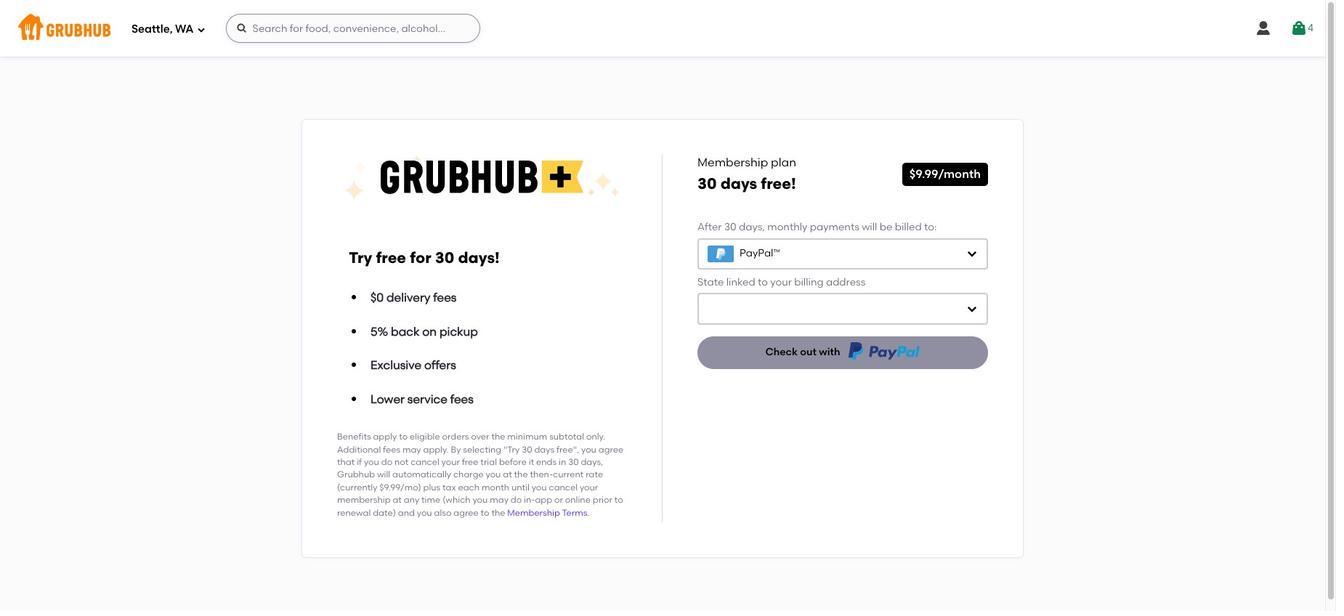 Task type: locate. For each thing, give the bounding box(es) containing it.
0 vertical spatial will
[[862, 221, 878, 234]]

1 vertical spatial fees
[[450, 392, 474, 406]]

1 vertical spatial membership
[[508, 508, 560, 518]]

agree down the (which
[[454, 508, 479, 518]]

1 horizontal spatial do
[[511, 495, 522, 505]]

to right linked
[[758, 276, 768, 288]]

to right prior
[[615, 495, 623, 505]]

to
[[758, 276, 768, 288], [399, 432, 408, 442], [615, 495, 623, 505], [481, 508, 490, 518]]

1 horizontal spatial membership
[[698, 156, 768, 169]]

cancel up or
[[549, 483, 578, 493]]

cancel up automatically
[[411, 457, 440, 467]]

the down month
[[492, 508, 506, 518]]

benefits apply to eligible orders over the minimum subtotal only. additional fees may apply. by selecting "try 30 days free", you agree that if you do not cancel your free trial before it ends in 30 days, grubhub will automatically charge you at the then-current rate (currently $9.99/mo) plus tax each month until you cancel your membership at any time (which you may do in-app or online prior to renewal date) and you also agree to the
[[337, 432, 624, 518]]

cancel
[[411, 457, 440, 467], [549, 483, 578, 493]]

30 inside membership plan 30 days free!
[[698, 175, 717, 193]]

0 vertical spatial your
[[771, 276, 792, 288]]

0 horizontal spatial membership
[[508, 508, 560, 518]]

1 vertical spatial days,
[[581, 457, 603, 467]]

on
[[422, 325, 437, 338]]

will inside "benefits apply to eligible orders over the minimum subtotal only. additional fees may apply. by selecting "try 30 days free", you agree that if you do not cancel your free trial before it ends in 30 days, grubhub will automatically charge you at the then-current rate (currently $9.99/mo) plus tax each month until you cancel your membership at any time (which you may do in-app or online prior to renewal date) and you also agree to the"
[[377, 470, 390, 480]]

until
[[512, 483, 530, 493]]

1 vertical spatial will
[[377, 470, 390, 480]]

it
[[529, 457, 534, 467]]

svg image inside 4 button
[[1291, 20, 1308, 37]]

eligible
[[410, 432, 440, 442]]

0 vertical spatial days
[[721, 175, 758, 193]]

1 horizontal spatial days,
[[739, 221, 765, 234]]

1 vertical spatial free
[[462, 457, 479, 467]]

1 horizontal spatial at
[[503, 470, 512, 480]]

month
[[482, 483, 510, 493]]

do left "not"
[[381, 457, 393, 467]]

free inside "benefits apply to eligible orders over the minimum subtotal only. additional fees may apply. by selecting "try 30 days free", you agree that if you do not cancel your free trial before it ends in 30 days, grubhub will automatically charge you at the then-current rate (currently $9.99/mo) plus tax each month until you cancel your membership at any time (which you may do in-app or online prior to renewal date) and you also agree to the"
[[462, 457, 479, 467]]

30 up after
[[698, 175, 717, 193]]

membership for 30
[[698, 156, 768, 169]]

back
[[391, 325, 420, 338]]

days,
[[739, 221, 765, 234], [581, 457, 603, 467]]

will left be
[[862, 221, 878, 234]]

0 vertical spatial membership
[[698, 156, 768, 169]]

benefits
[[337, 432, 371, 442]]

0 horizontal spatial will
[[377, 470, 390, 480]]

subtotal
[[550, 432, 584, 442]]

membership inside membership plan 30 days free!
[[698, 156, 768, 169]]

days, up rate in the bottom of the page
[[581, 457, 603, 467]]

1 vertical spatial cancel
[[549, 483, 578, 493]]

membership up free!
[[698, 156, 768, 169]]

0 vertical spatial may
[[403, 445, 421, 455]]

or
[[555, 495, 563, 505]]

your down rate in the bottom of the page
[[580, 483, 598, 493]]

charge
[[454, 470, 484, 480]]

free left for
[[376, 249, 406, 267]]

0 horizontal spatial cancel
[[411, 457, 440, 467]]

the right over at the left of the page
[[492, 432, 505, 442]]

to down month
[[481, 508, 490, 518]]

1 horizontal spatial agree
[[599, 445, 624, 455]]

prior
[[593, 495, 613, 505]]

0 vertical spatial free
[[376, 249, 406, 267]]

days, up the paypal™
[[739, 221, 765, 234]]

wa
[[175, 22, 194, 35]]

then-
[[530, 470, 553, 480]]

may
[[403, 445, 421, 455], [490, 495, 509, 505]]

0 vertical spatial do
[[381, 457, 393, 467]]

0 horizontal spatial your
[[442, 457, 460, 467]]

svg image
[[1291, 20, 1308, 37], [236, 23, 248, 34], [197, 25, 205, 34], [967, 248, 978, 260]]

(currently
[[337, 483, 378, 493]]

0 vertical spatial cancel
[[411, 457, 440, 467]]

exclusive
[[371, 358, 422, 372]]

you down then-
[[532, 483, 547, 493]]

membership down in-
[[508, 508, 560, 518]]

with
[[819, 346, 841, 359]]

will up $9.99/mo)
[[377, 470, 390, 480]]

(which
[[443, 495, 471, 505]]

also
[[434, 508, 452, 518]]

2 vertical spatial your
[[580, 483, 598, 493]]

to:
[[925, 221, 937, 234]]

may up "not"
[[403, 445, 421, 455]]

fees down apply
[[383, 445, 401, 455]]

your left billing
[[771, 276, 792, 288]]

apply.
[[423, 445, 449, 455]]

lower
[[371, 392, 405, 406]]

30
[[698, 175, 717, 193], [725, 221, 737, 234], [435, 249, 455, 267], [522, 445, 532, 455], [569, 457, 579, 467]]

at down $9.99/mo)
[[393, 495, 402, 505]]

free!
[[761, 175, 796, 193]]

app
[[535, 495, 553, 505]]

additional
[[337, 445, 381, 455]]

be
[[880, 221, 893, 234]]

0 horizontal spatial days
[[535, 445, 555, 455]]

agree
[[599, 445, 624, 455], [454, 508, 479, 518]]

you right if
[[364, 457, 379, 467]]

do
[[381, 457, 393, 467], [511, 495, 522, 505]]

1 horizontal spatial days
[[721, 175, 758, 193]]

4 button
[[1291, 15, 1314, 41]]

your
[[771, 276, 792, 288], [442, 457, 460, 467], [580, 483, 598, 493]]

billed
[[895, 221, 922, 234]]

fees right "delivery"
[[433, 291, 457, 305]]

days
[[721, 175, 758, 193], [535, 445, 555, 455]]

agree down only.
[[599, 445, 624, 455]]

1 vertical spatial days
[[535, 445, 555, 455]]

0 vertical spatial the
[[492, 432, 505, 442]]

1 vertical spatial at
[[393, 495, 402, 505]]

membership terms link
[[508, 508, 588, 518]]

Search for food, convenience, alcohol... search field
[[226, 14, 480, 43]]

may down month
[[490, 495, 509, 505]]

your down by
[[442, 457, 460, 467]]

monthly
[[768, 221, 808, 234]]

0 vertical spatial at
[[503, 470, 512, 480]]

1 horizontal spatial free
[[462, 457, 479, 467]]

membership terms .
[[508, 508, 590, 518]]

30 right in
[[569, 457, 579, 467]]

days up the ends
[[535, 445, 555, 455]]

terms
[[562, 508, 588, 518]]

fees
[[433, 291, 457, 305], [450, 392, 474, 406], [383, 445, 401, 455]]

.
[[588, 508, 590, 518]]

days left free!
[[721, 175, 758, 193]]

2 vertical spatial fees
[[383, 445, 401, 455]]

0 vertical spatial fees
[[433, 291, 457, 305]]

at down before
[[503, 470, 512, 480]]

0 horizontal spatial at
[[393, 495, 402, 505]]

1 horizontal spatial your
[[580, 483, 598, 493]]

will
[[862, 221, 878, 234], [377, 470, 390, 480]]

fees right service
[[450, 392, 474, 406]]

membership
[[698, 156, 768, 169], [508, 508, 560, 518]]

1 vertical spatial may
[[490, 495, 509, 505]]

$9.99/month
[[910, 167, 981, 181]]

delivery
[[387, 291, 431, 305]]

free up charge
[[462, 457, 479, 467]]

1 vertical spatial the
[[514, 470, 528, 480]]

do left in-
[[511, 495, 522, 505]]

1 vertical spatial agree
[[454, 508, 479, 518]]

0 horizontal spatial days,
[[581, 457, 603, 467]]

the up until
[[514, 470, 528, 480]]

1 vertical spatial your
[[442, 457, 460, 467]]

you
[[581, 445, 597, 455], [364, 457, 379, 467], [486, 470, 501, 480], [532, 483, 547, 493], [473, 495, 488, 505], [417, 508, 432, 518]]

linked
[[727, 276, 756, 288]]

1 horizontal spatial may
[[490, 495, 509, 505]]



Task type: vqa. For each thing, say whether or not it's contained in the screenshot.
Exclusive
yes



Task type: describe. For each thing, give the bounding box(es) containing it.
30 right for
[[435, 249, 455, 267]]

0 horizontal spatial may
[[403, 445, 421, 455]]

fees for lower service fees
[[450, 392, 474, 406]]

grubhub
[[337, 470, 375, 480]]

you down each
[[473, 495, 488, 505]]

0 horizontal spatial agree
[[454, 508, 479, 518]]

you up month
[[486, 470, 501, 480]]

and
[[398, 508, 415, 518]]

membership
[[337, 495, 391, 505]]

that
[[337, 457, 355, 467]]

0 horizontal spatial free
[[376, 249, 406, 267]]

$9.99/mo)
[[380, 483, 421, 493]]

billing
[[795, 276, 824, 288]]

orders
[[442, 432, 469, 442]]

before
[[499, 457, 527, 467]]

tax
[[443, 483, 456, 493]]

you down only.
[[581, 445, 597, 455]]

each
[[458, 483, 480, 493]]

main navigation navigation
[[0, 0, 1326, 57]]

membership logo image
[[344, 155, 621, 201]]

0 horizontal spatial do
[[381, 457, 393, 467]]

online
[[565, 495, 591, 505]]

seattle, wa
[[132, 22, 194, 35]]

out
[[800, 346, 817, 359]]

if
[[357, 457, 362, 467]]

1 horizontal spatial will
[[862, 221, 878, 234]]

membership for .
[[508, 508, 560, 518]]

address
[[826, 276, 866, 288]]

current
[[553, 470, 584, 480]]

lower service fees
[[371, 392, 474, 406]]

state linked to your billing address
[[698, 276, 866, 288]]

trial
[[481, 457, 497, 467]]

only.
[[587, 432, 606, 442]]

days!
[[458, 249, 500, 267]]

30 right after
[[725, 221, 737, 234]]

check
[[766, 346, 798, 359]]

check out with
[[766, 346, 841, 359]]

plus
[[423, 483, 441, 493]]

state
[[698, 276, 724, 288]]

days inside "benefits apply to eligible orders over the minimum subtotal only. additional fees may apply. by selecting "try 30 days free", you agree that if you do not cancel your free trial before it ends in 30 days, grubhub will automatically charge you at the then-current rate (currently $9.99/mo) plus tax each month until you cancel your membership at any time (which you may do in-app or online prior to renewal date) and you also agree to the"
[[535, 445, 555, 455]]

apply
[[373, 432, 397, 442]]

date)
[[373, 508, 396, 518]]

5% back on pickup
[[371, 325, 478, 338]]

paypal™
[[740, 247, 780, 260]]

not
[[395, 457, 409, 467]]

exclusive offers
[[371, 358, 456, 372]]

try
[[349, 249, 372, 267]]

pickup
[[440, 325, 478, 338]]

fees for $0 delivery fees
[[433, 291, 457, 305]]

svg image
[[1255, 20, 1273, 37]]

selecting
[[463, 445, 502, 455]]

$0 delivery fees
[[371, 291, 457, 305]]

in
[[559, 457, 566, 467]]

automatically
[[393, 470, 451, 480]]

service
[[408, 392, 448, 406]]

minimum
[[508, 432, 548, 442]]

fees inside "benefits apply to eligible orders over the minimum subtotal only. additional fees may apply. by selecting "try 30 days free", you agree that if you do not cancel your free trial before it ends in 30 days, grubhub will automatically charge you at the then-current rate (currently $9.99/mo) plus tax each month until you cancel your membership at any time (which you may do in-app or online prior to renewal date) and you also agree to the"
[[383, 445, 401, 455]]

4
[[1308, 22, 1314, 34]]

1 vertical spatial do
[[511, 495, 522, 505]]

after 30 days, monthly payments will be billed to:
[[698, 221, 937, 234]]

rate
[[586, 470, 603, 480]]

seattle,
[[132, 22, 173, 35]]

days inside membership plan 30 days free!
[[721, 175, 758, 193]]

$0
[[371, 291, 384, 305]]

ends
[[536, 457, 557, 467]]

for
[[410, 249, 432, 267]]

by
[[451, 445, 461, 455]]

"try
[[504, 445, 520, 455]]

membership plan 30 days free!
[[698, 156, 797, 193]]

after
[[698, 221, 722, 234]]

payments
[[810, 221, 860, 234]]

days, inside "benefits apply to eligible orders over the minimum subtotal only. additional fees may apply. by selecting "try 30 days free", you agree that if you do not cancel your free trial before it ends in 30 days, grubhub will automatically charge you at the then-current rate (currently $9.99/mo) plus tax each month until you cancel your membership at any time (which you may do in-app or online prior to renewal date) and you also agree to the"
[[581, 457, 603, 467]]

over
[[471, 432, 490, 442]]

offers
[[424, 358, 456, 372]]

1 horizontal spatial cancel
[[549, 483, 578, 493]]

you down time
[[417, 508, 432, 518]]

2 horizontal spatial your
[[771, 276, 792, 288]]

0 vertical spatial days,
[[739, 221, 765, 234]]

in-
[[524, 495, 535, 505]]

time
[[422, 495, 441, 505]]

check out with button
[[698, 337, 989, 369]]

0 vertical spatial agree
[[599, 445, 624, 455]]

plan
[[771, 156, 797, 169]]

5%
[[371, 325, 388, 338]]

any
[[404, 495, 420, 505]]

2 vertical spatial the
[[492, 508, 506, 518]]

try free for 30 days!
[[349, 249, 500, 267]]

30 down minimum
[[522, 445, 532, 455]]

renewal
[[337, 508, 371, 518]]

to right apply
[[399, 432, 408, 442]]

free",
[[557, 445, 579, 455]]



